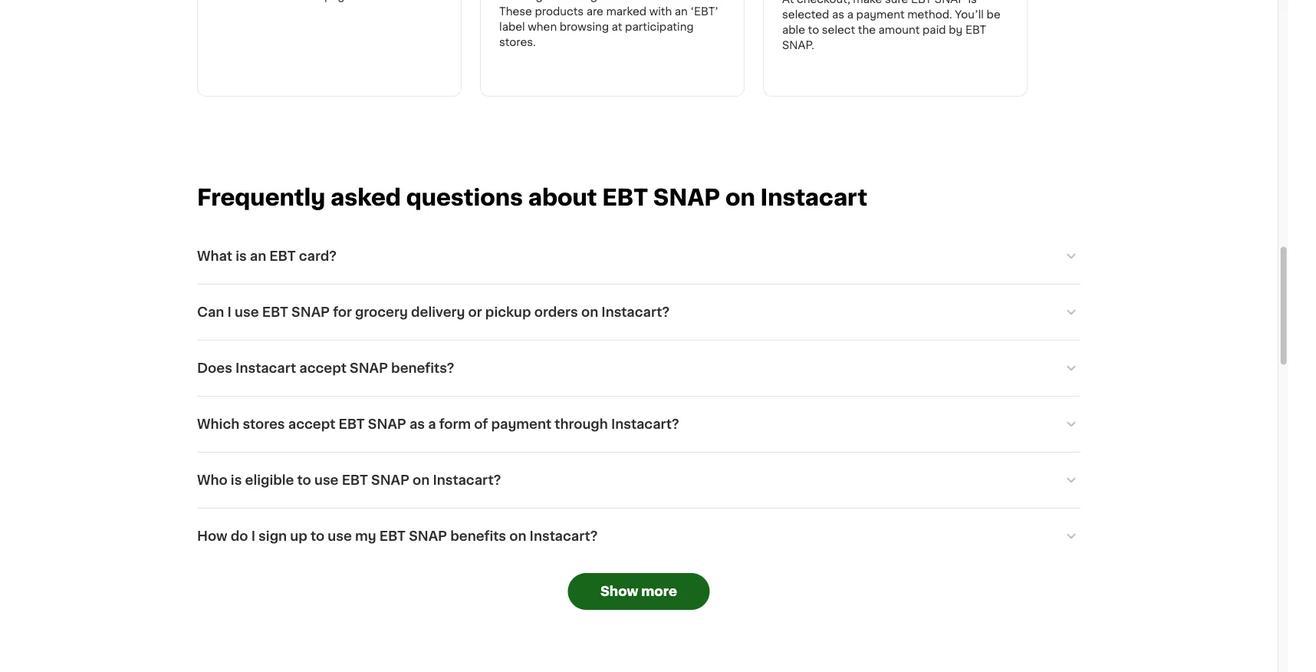 Task type: vqa. For each thing, say whether or not it's contained in the screenshot.
the topmost "payment"
yes



Task type: locate. For each thing, give the bounding box(es) containing it.
1 vertical spatial as
[[410, 418, 425, 431]]

my
[[355, 530, 376, 543]]

0 horizontal spatial as
[[410, 418, 425, 431]]

method.
[[908, 10, 953, 20]]

instacart inside dropdown button
[[236, 362, 296, 375]]

0 vertical spatial use
[[235, 306, 259, 319]]

snap up what is an ebt card? dropdown button
[[654, 187, 721, 209]]

payment right "of"
[[491, 418, 552, 431]]

ebt down the what is an ebt card?
[[262, 306, 288, 319]]

payment inside dropdown button
[[491, 418, 552, 431]]

a left form
[[428, 418, 436, 431]]

2 vertical spatial to
[[311, 530, 325, 543]]

use right eligible
[[315, 474, 339, 487]]

0 vertical spatial is
[[969, 0, 977, 5]]

as up select
[[832, 10, 845, 20]]

ebt inside which stores accept ebt snap as a form of payment through instacart? dropdown button
[[339, 418, 365, 431]]

as inside at checkout, make sure ebt snap is selected as a payment method. you'll be able to select the amount paid by ebt snap.
[[832, 10, 845, 20]]

benefits?
[[391, 362, 455, 375]]

ebt right my
[[380, 530, 406, 543]]

for
[[333, 306, 352, 319]]

use
[[235, 306, 259, 319], [315, 474, 339, 487], [328, 530, 352, 543]]

0 vertical spatial instacart
[[761, 187, 868, 209]]

is left an
[[236, 250, 247, 263]]

0 horizontal spatial instacart
[[236, 362, 296, 375]]

i right can
[[227, 306, 232, 319]]

1 horizontal spatial i
[[251, 530, 255, 543]]

who is eligible to use ebt snap on instacart? button
[[197, 453, 1081, 508]]

to
[[808, 25, 820, 36], [297, 474, 311, 487], [311, 530, 325, 543]]

is up you'll
[[969, 0, 977, 5]]

1 horizontal spatial as
[[832, 10, 845, 20]]

as
[[832, 10, 845, 20], [410, 418, 425, 431]]

able
[[783, 25, 806, 36]]

can i use ebt snap for grocery delivery or pickup orders on instacart? button
[[197, 285, 1081, 340]]

is inside dropdown button
[[236, 250, 247, 263]]

1 horizontal spatial payment
[[857, 10, 905, 20]]

a
[[848, 10, 854, 20], [428, 418, 436, 431]]

payment inside at checkout, make sure ebt snap is selected as a payment method. you'll be able to select the amount paid by ebt snap.
[[857, 10, 905, 20]]

or
[[468, 306, 482, 319]]

instacart?
[[602, 306, 670, 319], [611, 418, 680, 431], [433, 474, 501, 487], [530, 530, 598, 543]]

snap left benefits on the bottom left of page
[[409, 530, 447, 543]]

1 vertical spatial a
[[428, 418, 436, 431]]

instacart? inside dropdown button
[[433, 474, 501, 487]]

as inside dropdown button
[[410, 418, 425, 431]]

0 horizontal spatial i
[[227, 306, 232, 319]]

is for who is eligible to use ebt snap on instacart?
[[231, 474, 242, 487]]

make
[[853, 0, 883, 5]]

more
[[642, 585, 678, 598]]

i
[[227, 306, 232, 319], [251, 530, 255, 543]]

0 vertical spatial payment
[[857, 10, 905, 20]]

ebt inside can i use ebt snap for grocery delivery or pickup orders on instacart? dropdown button
[[262, 306, 288, 319]]

0 vertical spatial as
[[832, 10, 845, 20]]

payment
[[857, 10, 905, 20], [491, 418, 552, 431]]

card?
[[299, 250, 337, 263]]

accept down for
[[299, 362, 347, 375]]

ebt down you'll
[[966, 25, 987, 36]]

about
[[528, 187, 597, 209]]

an
[[250, 250, 266, 263]]

0 vertical spatial accept
[[299, 362, 347, 375]]

accept for snap
[[299, 362, 347, 375]]

frequently
[[197, 187, 326, 209]]

ebt right an
[[270, 250, 296, 263]]

can i use ebt snap for grocery delivery or pickup orders on instacart?
[[197, 306, 670, 319]]

0 horizontal spatial payment
[[491, 418, 552, 431]]

snap inside at checkout, make sure ebt snap is selected as a payment method. you'll be able to select the amount paid by ebt snap.
[[935, 0, 966, 5]]

1 vertical spatial to
[[297, 474, 311, 487]]

1 vertical spatial payment
[[491, 418, 552, 431]]

as left form
[[410, 418, 425, 431]]

0 vertical spatial a
[[848, 10, 854, 20]]

show more
[[601, 585, 678, 598]]

snap down benefits?
[[368, 418, 406, 431]]

can
[[197, 306, 224, 319]]

snap up you'll
[[935, 0, 966, 5]]

to right eligible
[[297, 474, 311, 487]]

payment down make on the top of the page
[[857, 10, 905, 20]]

by
[[949, 25, 963, 36]]

paid
[[923, 25, 947, 36]]

ebt up my
[[342, 474, 368, 487]]

i right do
[[251, 530, 255, 543]]

orders
[[535, 306, 578, 319]]

benefits
[[451, 530, 506, 543]]

to right up
[[311, 530, 325, 543]]

what is an ebt card? button
[[197, 229, 1081, 284]]

show more button
[[568, 574, 710, 610]]

1 vertical spatial instacart
[[236, 362, 296, 375]]

is for what is an ebt card?
[[236, 250, 247, 263]]

form
[[439, 418, 471, 431]]

be
[[987, 10, 1001, 20]]

to down selected
[[808, 25, 820, 36]]

1 vertical spatial accept
[[288, 418, 336, 431]]

0 vertical spatial to
[[808, 25, 820, 36]]

delivery
[[411, 306, 465, 319]]

grocery
[[355, 306, 408, 319]]

at
[[783, 0, 794, 5]]

is inside dropdown button
[[231, 474, 242, 487]]

eligible
[[245, 474, 294, 487]]

a up select
[[848, 10, 854, 20]]

use left my
[[328, 530, 352, 543]]

you'll
[[955, 10, 984, 20]]

is right who
[[231, 474, 242, 487]]

use right can
[[235, 306, 259, 319]]

0 horizontal spatial a
[[428, 418, 436, 431]]

accept right stores
[[288, 418, 336, 431]]

1 vertical spatial i
[[251, 530, 255, 543]]

snap inside dropdown button
[[371, 474, 410, 487]]

2 vertical spatial use
[[328, 530, 352, 543]]

ebt up who is eligible to use ebt snap on instacart?
[[339, 418, 365, 431]]

ebt
[[911, 0, 932, 5], [966, 25, 987, 36], [602, 187, 649, 209], [270, 250, 296, 263], [262, 306, 288, 319], [339, 418, 365, 431], [342, 474, 368, 487], [380, 530, 406, 543]]

does instacart accept snap benefits? button
[[197, 341, 1081, 396]]

who is eligible to use ebt snap on instacart?
[[197, 474, 501, 487]]

snap up how do i sign up to use my ebt snap benefits on instacart?
[[371, 474, 410, 487]]

ebt inside "how do i sign up to use my ebt snap benefits on instacart?" dropdown button
[[380, 530, 406, 543]]

instacart
[[761, 187, 868, 209], [236, 362, 296, 375]]

on
[[726, 187, 756, 209], [582, 306, 599, 319], [413, 474, 430, 487], [510, 530, 527, 543]]

2 vertical spatial is
[[231, 474, 242, 487]]

accept
[[299, 362, 347, 375], [288, 418, 336, 431]]

select
[[822, 25, 856, 36]]

amount
[[879, 25, 920, 36]]

is
[[969, 0, 977, 5], [236, 250, 247, 263], [231, 474, 242, 487]]

snap
[[935, 0, 966, 5], [654, 187, 721, 209], [292, 306, 330, 319], [350, 362, 388, 375], [368, 418, 406, 431], [371, 474, 410, 487], [409, 530, 447, 543]]

which stores accept ebt snap as a form of payment through instacart?
[[197, 418, 680, 431]]

1 vertical spatial is
[[236, 250, 247, 263]]

1 vertical spatial use
[[315, 474, 339, 487]]

1 horizontal spatial a
[[848, 10, 854, 20]]



Task type: describe. For each thing, give the bounding box(es) containing it.
pickup
[[486, 306, 531, 319]]

what
[[197, 250, 232, 263]]

is inside at checkout, make sure ebt snap is selected as a payment method. you'll be able to select the amount paid by ebt snap.
[[969, 0, 977, 5]]

selected
[[783, 10, 830, 20]]

which stores accept ebt snap as a form of payment through instacart? button
[[197, 397, 1081, 452]]

who
[[197, 474, 228, 487]]

up
[[290, 530, 307, 543]]

sure
[[885, 0, 909, 5]]

how
[[197, 530, 228, 543]]

ebt up what is an ebt card? dropdown button
[[602, 187, 649, 209]]

snap.
[[783, 40, 815, 51]]

checkout,
[[797, 0, 851, 5]]

sign
[[259, 530, 287, 543]]

snap left benefits?
[[350, 362, 388, 375]]

on inside dropdown button
[[413, 474, 430, 487]]

of
[[474, 418, 488, 431]]

how do i sign up to use my ebt snap benefits on instacart? button
[[197, 509, 1081, 564]]

does instacart accept snap benefits?
[[197, 362, 455, 375]]

snap left for
[[292, 306, 330, 319]]

ebt inside who is eligible to use ebt snap on instacart? dropdown button
[[342, 474, 368, 487]]

to inside dropdown button
[[297, 474, 311, 487]]

asked
[[331, 187, 401, 209]]

use inside dropdown button
[[315, 474, 339, 487]]

ebt inside what is an ebt card? dropdown button
[[270, 250, 296, 263]]

a inside at checkout, make sure ebt snap is selected as a payment method. you'll be able to select the amount paid by ebt snap.
[[848, 10, 854, 20]]

show
[[601, 585, 639, 598]]

which
[[197, 418, 240, 431]]

a inside dropdown button
[[428, 418, 436, 431]]

frequently asked questions about ebt snap on instacart
[[197, 187, 868, 209]]

do
[[231, 530, 248, 543]]

ebt up method.
[[911, 0, 932, 5]]

does
[[197, 362, 232, 375]]

to inside at checkout, make sure ebt snap is selected as a payment method. you'll be able to select the amount paid by ebt snap.
[[808, 25, 820, 36]]

stores
[[243, 418, 285, 431]]

how do i sign up to use my ebt snap benefits on instacart?
[[197, 530, 598, 543]]

questions
[[406, 187, 523, 209]]

to inside dropdown button
[[311, 530, 325, 543]]

through
[[555, 418, 608, 431]]

0 vertical spatial i
[[227, 306, 232, 319]]

the
[[858, 25, 876, 36]]

1 horizontal spatial instacart
[[761, 187, 868, 209]]

what is an ebt card?
[[197, 250, 337, 263]]

accept for ebt
[[288, 418, 336, 431]]

at checkout, make sure ebt snap is selected as a payment method. you'll be able to select the amount paid by ebt snap.
[[783, 0, 1001, 51]]



